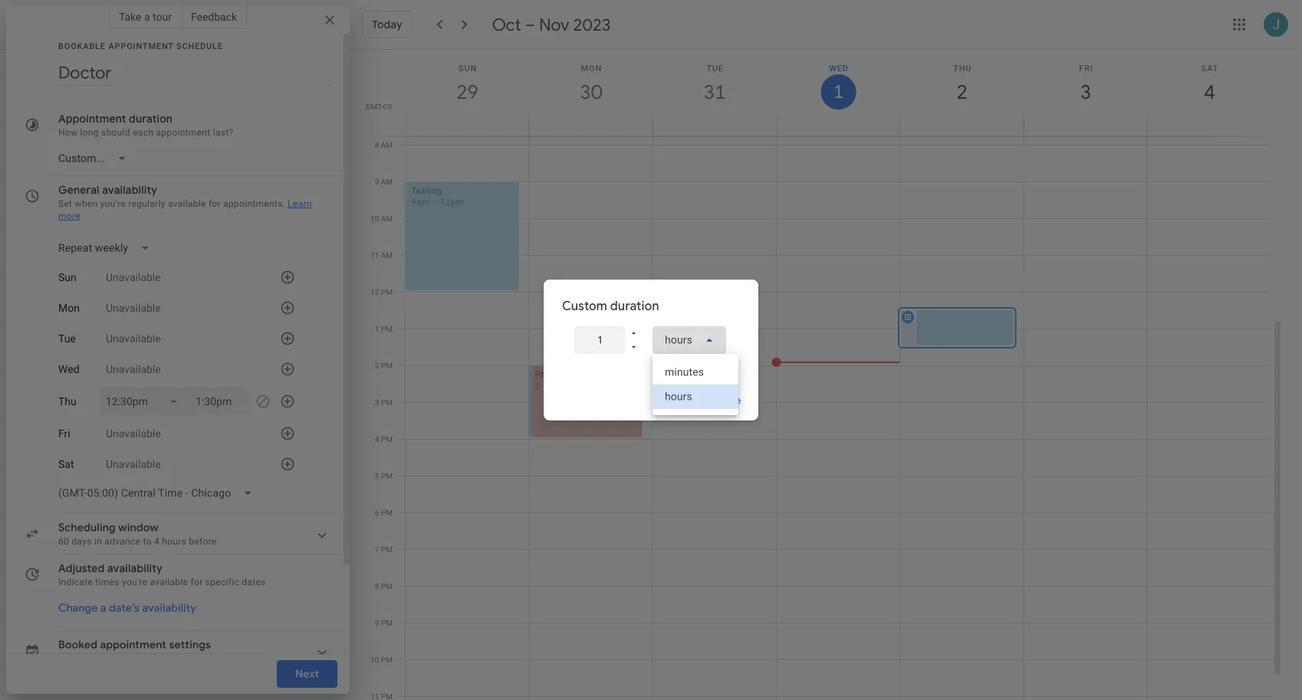 Task type: describe. For each thing, give the bounding box(es) containing it.
take a tour button
[[109, 5, 182, 29]]

testing button
[[405, 182, 519, 291]]

today
[[372, 18, 402, 31]]

feedback button
[[182, 5, 247, 29]]

Add title text field
[[58, 61, 331, 84]]

appointment duration how long should each appointment last?
[[58, 112, 233, 138]]

cancel
[[655, 394, 690, 408]]

4 column header from the left
[[776, 50, 900, 136]]

take
[[119, 10, 141, 23]]

6
[[375, 509, 379, 518]]

11
[[370, 251, 379, 260]]

2 option from the top
[[653, 385, 738, 410]]

change a date's availability button
[[52, 595, 203, 623]]

pm for 5 pm
[[381, 472, 393, 481]]

6 pm
[[375, 509, 393, 518]]

unavailable for sun
[[106, 271, 161, 284]]

dates
[[242, 577, 266, 588]]

10 am
[[370, 214, 393, 224]]

a for take
[[144, 10, 150, 23]]

5 column header from the left
[[900, 50, 1024, 136]]

appointment
[[108, 41, 174, 51]]

unavailable for mon
[[106, 302, 161, 315]]

date's
[[109, 602, 140, 616]]

a for change
[[100, 602, 106, 616]]

0 vertical spatial for
[[209, 199, 221, 209]]

tue
[[58, 333, 76, 345]]

pm for 6 pm
[[381, 509, 393, 518]]

9 am
[[375, 178, 393, 187]]

am for 10 am
[[381, 214, 393, 224]]

0 vertical spatial available
[[168, 199, 206, 209]]

last?
[[213, 127, 233, 138]]

unavailable for fri
[[106, 428, 161, 440]]

change
[[58, 602, 98, 616]]

1 column header from the left
[[405, 50, 529, 136]]

am for 9 am
[[381, 178, 393, 187]]

done button
[[703, 383, 752, 419]]

more
[[58, 211, 80, 222]]

when
[[75, 199, 98, 209]]

grid containing testing
[[356, 50, 1284, 701]]

12
[[371, 288, 379, 297]]

8 am
[[375, 141, 393, 150]]

05
[[383, 102, 392, 111]]

7 pm
[[375, 546, 393, 555]]

3 column header from the left
[[652, 50, 777, 136]]

regularly
[[128, 199, 165, 209]]

gmt-
[[366, 102, 383, 111]]

unavailable for sat
[[106, 458, 161, 471]]

times
[[95, 577, 119, 588]]

pm for 12 pm
[[381, 288, 393, 297]]

today button
[[362, 11, 412, 38]]

testing
[[411, 186, 442, 196]]

5 pm
[[375, 472, 393, 481]]

6 column header from the left
[[1023, 50, 1148, 136]]

feedback
[[191, 10, 237, 23]]

available inside adjusted availability indicate times you're available for specific dates
[[150, 577, 188, 588]]

appointment
[[58, 112, 126, 126]]

general
[[58, 183, 99, 197]]

learn
[[288, 199, 312, 209]]

thu
[[58, 396, 77, 408]]

indicate
[[58, 577, 93, 588]]

nov
[[539, 14, 569, 35]]

availability for adjusted
[[107, 562, 163, 576]]



Task type: vqa. For each thing, say whether or not it's contained in the screenshot.
my
no



Task type: locate. For each thing, give the bounding box(es) containing it.
duration up duration in hours "number field"
[[610, 299, 659, 314]]

pm right 12
[[381, 288, 393, 297]]

0 vertical spatial duration
[[129, 112, 173, 126]]

bookable appointment schedule
[[58, 41, 223, 51]]

am right 11
[[381, 251, 393, 260]]

9 pm
[[375, 619, 393, 628]]

pm right 2 at the left
[[381, 362, 393, 371]]

1 horizontal spatial a
[[144, 10, 150, 23]]

8 pm
[[375, 582, 393, 592]]

9 for 9 pm
[[375, 619, 379, 628]]

9 up 10 am
[[375, 178, 379, 187]]

pm for 9 pm
[[381, 619, 393, 628]]

5 pm from the top
[[381, 435, 393, 444]]

pm for 3 pm
[[381, 398, 393, 408]]

8 for 8 pm
[[375, 582, 379, 592]]

1 horizontal spatial for
[[209, 199, 221, 209]]

oct
[[492, 14, 521, 35]]

1 vertical spatial available
[[150, 577, 188, 588]]

a left date's
[[100, 602, 106, 616]]

unavailable right fri
[[106, 428, 161, 440]]

6 unavailable from the top
[[106, 458, 161, 471]]

learn more
[[58, 199, 312, 222]]

am for 8 am
[[381, 141, 393, 150]]

for left appointments.
[[209, 199, 221, 209]]

you're
[[100, 199, 126, 209], [122, 577, 147, 588]]

1 horizontal spatial –
[[525, 14, 535, 35]]

pm
[[381, 288, 393, 297], [381, 325, 393, 334], [381, 362, 393, 371], [381, 398, 393, 408], [381, 435, 393, 444], [381, 472, 393, 481], [381, 509, 393, 518], [381, 546, 393, 555], [381, 582, 393, 592], [381, 619, 393, 628], [381, 656, 393, 665]]

appointments.
[[223, 199, 285, 209]]

2 vertical spatial availability
[[142, 602, 196, 616]]

10 down the 9 pm
[[371, 656, 379, 665]]

8 up '9 am'
[[375, 141, 379, 150]]

availability up "times"
[[107, 562, 163, 576]]

pm for 1 pm
[[381, 325, 393, 334]]

11 am
[[370, 251, 393, 260]]

3 unavailable from the top
[[106, 333, 161, 345]]

4
[[375, 435, 379, 444]]

1
[[375, 325, 379, 334]]

available right regularly
[[168, 199, 206, 209]]

pm down the 7 pm
[[381, 582, 393, 592]]

2
[[375, 362, 379, 371]]

none field inside custom duration dialog
[[653, 327, 726, 354]]

pm for 4 pm
[[381, 435, 393, 444]]

1 vertical spatial for
[[191, 577, 203, 588]]

2 am from the top
[[381, 178, 393, 187]]

next button
[[277, 661, 337, 689]]

4 unavailable from the top
[[106, 363, 161, 376]]

0 vertical spatial availability
[[102, 183, 157, 197]]

availability for general
[[102, 183, 157, 197]]

1 unavailable from the top
[[106, 271, 161, 284]]

am down '9 am'
[[381, 214, 393, 224]]

set when you're regularly available for appointments.
[[58, 199, 285, 209]]

custom duration dialog
[[544, 280, 758, 421]]

11 pm from the top
[[381, 656, 393, 665]]

0 horizontal spatial –
[[170, 395, 177, 408]]

7 pm from the top
[[381, 509, 393, 518]]

Duration in hours number field
[[587, 327, 613, 354]]

adjusted
[[58, 562, 105, 576]]

1 pm
[[375, 325, 393, 334]]

1 vertical spatial duration
[[610, 299, 659, 314]]

take a tour
[[119, 10, 172, 23]]

0 vertical spatial –
[[525, 14, 535, 35]]

pm right 3
[[381, 398, 393, 408]]

duration for appointment
[[129, 112, 173, 126]]

0 vertical spatial 8
[[375, 141, 379, 150]]

1 vertical spatial –
[[170, 395, 177, 408]]

available
[[168, 199, 206, 209], [150, 577, 188, 588]]

1 vertical spatial a
[[100, 602, 106, 616]]

10 up 11
[[370, 214, 379, 224]]

change a date's availability
[[58, 602, 196, 616]]

2 column header from the left
[[529, 50, 653, 136]]

mon
[[58, 302, 80, 315]]

4 am from the top
[[381, 251, 393, 260]]

a left tour
[[144, 10, 150, 23]]

sat
[[58, 458, 74, 471]]

10 for 10 am
[[370, 214, 379, 224]]

unavailable right mon
[[106, 302, 161, 315]]

you're inside adjusted availability indicate times you're available for specific dates
[[122, 577, 147, 588]]

unavailable right wed
[[106, 363, 161, 376]]

availability
[[102, 183, 157, 197], [107, 562, 163, 576], [142, 602, 196, 616]]

0 vertical spatial a
[[144, 10, 150, 23]]

availability inside adjusted availability indicate times you're available for specific dates
[[107, 562, 163, 576]]

7
[[375, 546, 379, 555]]

8 down 7
[[375, 582, 379, 592]]

1 vertical spatial you're
[[122, 577, 147, 588]]

pm right 7
[[381, 546, 393, 555]]

duration inside 'appointment duration how long should each appointment last?'
[[129, 112, 173, 126]]

should
[[101, 127, 130, 138]]

grid
[[356, 50, 1284, 701]]

fri
[[58, 428, 70, 440]]

a
[[144, 10, 150, 23], [100, 602, 106, 616]]

unavailable right sun
[[106, 271, 161, 284]]

8 for 8 am
[[375, 141, 379, 150]]

am up '9 am'
[[381, 141, 393, 150]]

5
[[375, 472, 379, 481]]

tour
[[153, 10, 172, 23]]

wed
[[58, 363, 79, 376]]

1 vertical spatial availability
[[107, 562, 163, 576]]

availability inside button
[[142, 602, 196, 616]]

9 pm from the top
[[381, 582, 393, 592]]

oct – nov 2023
[[492, 14, 611, 35]]

gmt-05
[[366, 102, 392, 111]]

4 pm
[[375, 435, 393, 444]]

0 vertical spatial 10
[[370, 214, 379, 224]]

how
[[58, 127, 78, 138]]

available up the change a date's availability button
[[150, 577, 188, 588]]

2 9 from the top
[[375, 619, 379, 628]]

unavailable for tue
[[106, 333, 161, 345]]

bookable
[[58, 41, 106, 51]]

1 am from the top
[[381, 141, 393, 150]]

10 pm from the top
[[381, 619, 393, 628]]

2 unavailable from the top
[[106, 302, 161, 315]]

0 vertical spatial you're
[[100, 199, 126, 209]]

duration for custom
[[610, 299, 659, 314]]

3 pm from the top
[[381, 362, 393, 371]]

12 pm
[[371, 288, 393, 297]]

1 vertical spatial 9
[[375, 619, 379, 628]]

pm right "6"
[[381, 509, 393, 518]]

duration up each
[[129, 112, 173, 126]]

0 horizontal spatial duration
[[129, 112, 173, 126]]

adjusted availability indicate times you're available for specific dates
[[58, 562, 266, 588]]

6 pm from the top
[[381, 472, 393, 481]]

10 for 10 pm
[[371, 656, 379, 665]]

7 column header from the left
[[1147, 50, 1271, 136]]

pm for 2 pm
[[381, 362, 393, 371]]

duration inside dialog
[[610, 299, 659, 314]]

4 pm from the top
[[381, 398, 393, 408]]

1 8 from the top
[[375, 141, 379, 150]]

1 vertical spatial 10
[[371, 656, 379, 665]]

1 vertical spatial 8
[[375, 582, 379, 592]]

pm right 4 at the bottom left of the page
[[381, 435, 393, 444]]

pm for 7 pm
[[381, 546, 393, 555]]

0 vertical spatial 9
[[375, 178, 379, 187]]

you're down general availability
[[100, 199, 126, 209]]

option
[[653, 360, 738, 385], [653, 385, 738, 410]]

2023
[[573, 14, 611, 35]]

availability up regularly
[[102, 183, 157, 197]]

1 9 from the top
[[375, 178, 379, 187]]

9 for 9 am
[[375, 178, 379, 187]]

2 10 from the top
[[371, 656, 379, 665]]

column header
[[405, 50, 529, 136], [529, 50, 653, 136], [652, 50, 777, 136], [776, 50, 900, 136], [900, 50, 1024, 136], [1023, 50, 1148, 136], [1147, 50, 1271, 136]]

–
[[525, 14, 535, 35], [170, 395, 177, 408]]

pm right 5
[[381, 472, 393, 481]]

done
[[714, 394, 741, 408]]

duration
[[129, 112, 173, 126], [610, 299, 659, 314]]

10
[[370, 214, 379, 224], [371, 656, 379, 665]]

2 8 from the top
[[375, 582, 379, 592]]

for inside adjusted availability indicate times you're available for specific dates
[[191, 577, 203, 588]]

for left specific
[[191, 577, 203, 588]]

2 pm
[[375, 362, 393, 371]]

schedule
[[176, 41, 223, 51]]

3
[[375, 398, 379, 408]]

am for 11 am
[[381, 251, 393, 260]]

set
[[58, 199, 72, 209]]

custom duration
[[562, 299, 659, 314]]

pm down 8 pm
[[381, 619, 393, 628]]

0 horizontal spatial a
[[100, 602, 106, 616]]

learn more link
[[58, 199, 312, 222]]

long
[[80, 127, 99, 138]]

unavailable right sat
[[106, 458, 161, 471]]

pm right 1
[[381, 325, 393, 334]]

1 pm from the top
[[381, 288, 393, 297]]

1 horizontal spatial duration
[[610, 299, 659, 314]]

am down 8 am
[[381, 178, 393, 187]]

custom
[[562, 299, 607, 314]]

unavailable right tue
[[106, 333, 161, 345]]

you're up the change a date's availability button
[[122, 577, 147, 588]]

general availability
[[58, 183, 157, 197]]

3 am from the top
[[381, 214, 393, 224]]

2 pm from the top
[[381, 325, 393, 334]]

8 pm from the top
[[381, 546, 393, 555]]

9 up 10 pm on the left
[[375, 619, 379, 628]]

9
[[375, 178, 379, 187], [375, 619, 379, 628]]

next
[[295, 668, 319, 682]]

specific
[[205, 577, 239, 588]]

project button
[[529, 366, 642, 438]]

appointment
[[156, 127, 210, 138]]

10 pm
[[371, 656, 393, 665]]

sun
[[58, 271, 76, 284]]

pm for 10 pm
[[381, 656, 393, 665]]

am
[[381, 141, 393, 150], [381, 178, 393, 187], [381, 214, 393, 224], [381, 251, 393, 260]]

3 pm
[[375, 398, 393, 408]]

duration in hours list box
[[653, 354, 738, 416]]

availability down adjusted availability indicate times you're available for specific dates
[[142, 602, 196, 616]]

5 unavailable from the top
[[106, 428, 161, 440]]

project
[[535, 370, 565, 380]]

1 option from the top
[[653, 360, 738, 385]]

0 horizontal spatial for
[[191, 577, 203, 588]]

1 10 from the top
[[370, 214, 379, 224]]

cancel button
[[648, 383, 697, 419]]

for
[[209, 199, 221, 209], [191, 577, 203, 588]]

unavailable
[[106, 271, 161, 284], [106, 302, 161, 315], [106, 333, 161, 345], [106, 363, 161, 376], [106, 428, 161, 440], [106, 458, 161, 471]]

each
[[133, 127, 153, 138]]

unavailable for wed
[[106, 363, 161, 376]]

pm for 8 pm
[[381, 582, 393, 592]]

pm down the 9 pm
[[381, 656, 393, 665]]

None field
[[653, 327, 726, 354]]



